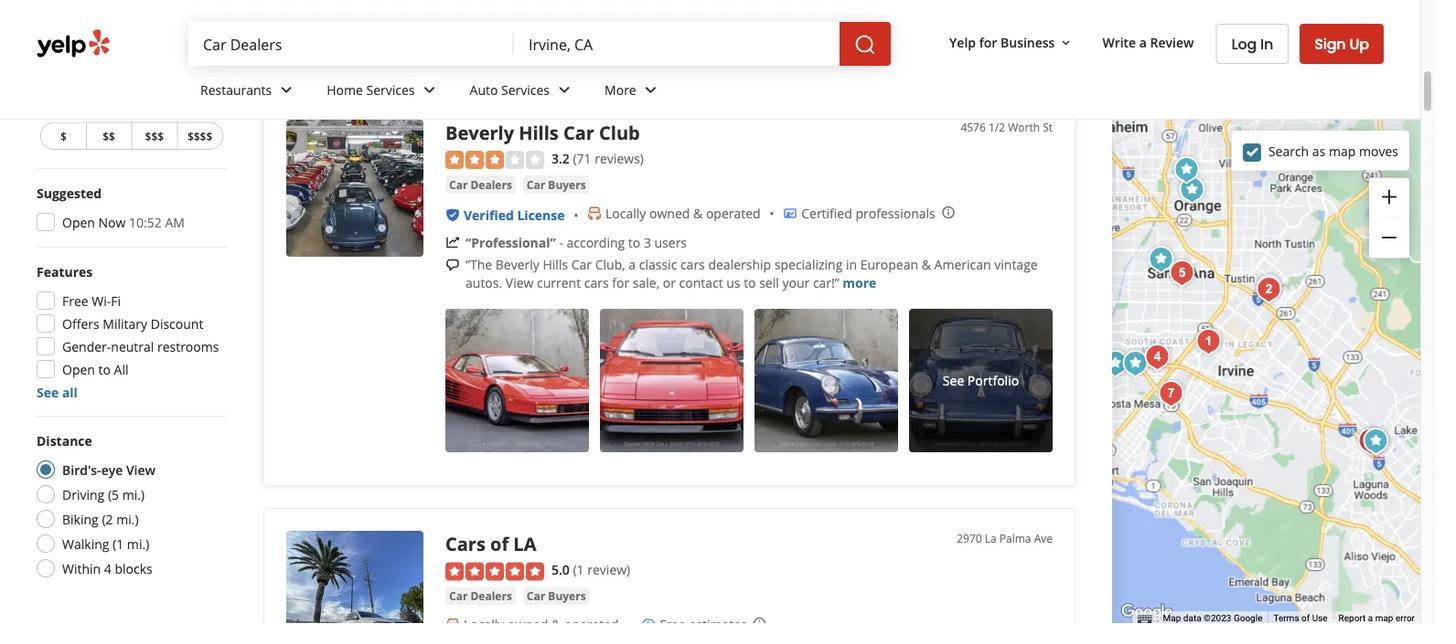 Task type: locate. For each thing, give the bounding box(es) containing it.
hills up 3.2 at the left top
[[519, 120, 559, 145]]

car up 16 verified v2 image
[[449, 177, 468, 192]]

0 vertical spatial dealers
[[471, 177, 512, 192]]

cars down club,
[[584, 274, 609, 292]]

orange county auto wholesale image
[[1191, 324, 1227, 360]]

0 vertical spatial for
[[979, 33, 997, 51]]

services right home at the left top
[[366, 81, 415, 98]]

1 dealers from the top
[[471, 177, 512, 192]]

car dealers link down '3.2 star rating' image
[[445, 176, 516, 194]]

2 none field from the left
[[529, 34, 825, 54]]

a
[[1140, 33, 1147, 51], [629, 256, 636, 273], [1368, 613, 1373, 624]]

(1 for 5.0
[[573, 562, 584, 579]]

spirit auto concepts image
[[1117, 346, 1154, 382]]

1 horizontal spatial to
[[628, 234, 641, 251]]

0 vertical spatial cars
[[680, 256, 705, 273]]

16 locally owned v2 image
[[587, 206, 602, 221]]

tustin mazda image
[[1251, 270, 1287, 306]]

1 vertical spatial &
[[922, 256, 931, 273]]

dealers down '3.2 star rating' image
[[471, 177, 512, 192]]

0 vertical spatial car dealers link
[[445, 176, 516, 194]]

2 car buyers link from the top
[[523, 588, 590, 606]]

option group
[[31, 432, 227, 584]]

None search field
[[188, 22, 895, 66]]

1 car dealers link from the top
[[445, 176, 516, 194]]

0 horizontal spatial map
[[1329, 142, 1356, 160]]

am
[[165, 214, 185, 231]]

0 vertical spatial open
[[62, 214, 95, 231]]

$$$$ button
[[177, 122, 223, 150]]

beverly
[[445, 120, 514, 145], [496, 256, 540, 273]]

0 horizontal spatial services
[[366, 81, 415, 98]]

group
[[1369, 178, 1410, 258], [31, 184, 227, 237], [31, 263, 227, 402]]

2 services from the left
[[501, 81, 550, 98]]

0 vertical spatial car buyers button
[[523, 176, 590, 194]]

0 horizontal spatial 24 chevron down v2 image
[[276, 79, 297, 101]]

us
[[727, 274, 740, 292]]

terms of use link
[[1274, 613, 1328, 624]]

yelp for business button
[[942, 26, 1081, 59]]

car buyers link down 3.2 at the left top
[[523, 176, 590, 194]]

write a review link
[[1095, 26, 1201, 59]]

a right report
[[1368, 613, 1373, 624]]

car buyers button down 5.0
[[523, 588, 590, 606]]

0 vertical spatial car buyers link
[[523, 176, 590, 194]]

1 vertical spatial to
[[744, 274, 756, 292]]

car dealers button
[[445, 176, 516, 194], [445, 588, 516, 606]]

mi.) right the (5
[[122, 486, 145, 504]]

1 vertical spatial car dealers
[[449, 589, 512, 604]]

car dealers down '3.2 star rating' image
[[449, 177, 512, 192]]

0 horizontal spatial (1
[[113, 536, 124, 553]]

the car store image
[[1164, 255, 1201, 292]]

& right the owned
[[693, 205, 703, 222]]

car dealers
[[449, 177, 512, 192], [449, 589, 512, 604]]

1 vertical spatial car buyers
[[527, 589, 586, 604]]

1 vertical spatial a
[[629, 256, 636, 273]]

terms
[[1274, 613, 1299, 624]]

2 car buyers button from the top
[[523, 588, 590, 606]]

keyboard shortcuts image
[[1138, 615, 1152, 624]]

worth
[[1008, 120, 1040, 135]]

cars of la
[[445, 532, 536, 557]]

hills
[[519, 120, 559, 145], [543, 256, 568, 273]]

"professional"
[[466, 234, 556, 251]]

home services
[[327, 81, 415, 98]]

for inside the "the beverly hills car club, a classic cars dealership specializing in european & american vintage autos. view current cars for sale, or contact us to sell your car!"
[[612, 274, 630, 292]]

see left portfolio
[[943, 372, 964, 390]]

fi
[[111, 292, 121, 310]]

0 vertical spatial (1
[[113, 536, 124, 553]]

0 vertical spatial a
[[1140, 33, 1147, 51]]

error
[[1396, 613, 1415, 624]]

search
[[1269, 142, 1309, 160]]

16 verified v2 image
[[445, 208, 460, 223]]

see all button
[[37, 384, 78, 401]]

5.0 (1 review)
[[552, 562, 630, 579]]

1 horizontal spatial (1
[[573, 562, 584, 579]]

2 vertical spatial mi.)
[[127, 536, 149, 553]]

for down club,
[[612, 274, 630, 292]]

24 chevron down v2 image inside auto services link
[[553, 79, 575, 101]]

5 star rating image
[[445, 563, 544, 581]]

map
[[1329, 142, 1356, 160], [1375, 613, 1394, 624]]

1 services from the left
[[366, 81, 415, 98]]

1 vertical spatial cars
[[584, 274, 609, 292]]

1 vertical spatial car dealers button
[[445, 588, 516, 606]]

None field
[[203, 34, 499, 54], [529, 34, 825, 54]]

search as map moves
[[1269, 142, 1399, 160]]

0 vertical spatial view
[[506, 274, 534, 292]]

all
[[62, 384, 78, 401]]

1 car dealers from the top
[[449, 177, 512, 192]]

$$ button
[[86, 122, 131, 150]]

2 horizontal spatial to
[[744, 274, 756, 292]]

car dealers button down '3.2 star rating' image
[[445, 176, 516, 194]]

services right auto on the top left
[[501, 81, 550, 98]]

for inside yelp for business button
[[979, 33, 997, 51]]

sign up
[[1315, 33, 1369, 54]]

car dealers for beverly
[[449, 177, 512, 192]]

to
[[628, 234, 641, 251], [744, 274, 756, 292], [98, 361, 111, 378]]

1 horizontal spatial of
[[1302, 613, 1310, 624]]

1 horizontal spatial view
[[506, 274, 534, 292]]

a right write
[[1140, 33, 1147, 51]]

1 car buyers link from the top
[[523, 176, 590, 194]]

(1 right 5.0
[[573, 562, 584, 579]]

see left all
[[37, 384, 59, 401]]

24 chevron down v2 image for home services
[[419, 79, 440, 101]]

mi.) right (2
[[116, 511, 139, 528]]

24 chevron down v2 image inside more link
[[640, 79, 662, 101]]

wi-
[[92, 292, 111, 310]]

1 vertical spatial mi.)
[[116, 511, 139, 528]]

24 chevron down v2 image
[[553, 79, 575, 101], [640, 79, 662, 101]]

0 horizontal spatial view
[[126, 461, 156, 479]]

1 car buyers from the top
[[527, 177, 586, 192]]

"the beverly hills car club, a classic cars dealership specializing in european & american vintage autos. view current cars for sale, or contact us to sell your car!"
[[466, 256, 1038, 292]]

carmart oc image
[[1078, 402, 1115, 439], [1078, 402, 1115, 439]]

dealers down 5 star rating image
[[471, 589, 512, 604]]

car buyers for car
[[527, 177, 586, 192]]

car inside the "the beverly hills car club, a classic cars dealership specializing in european & american vintage autos. view current cars for sale, or contact us to sell your car!"
[[571, 256, 592, 273]]

car buyers
[[527, 177, 586, 192], [527, 589, 586, 604]]

&
[[693, 205, 703, 222], [922, 256, 931, 273]]

more
[[605, 81, 636, 98]]

1 open from the top
[[62, 214, 95, 231]]

0 vertical spatial car buyers
[[527, 177, 586, 192]]

a right club,
[[629, 256, 636, 273]]

sign up link
[[1300, 24, 1384, 64]]

car dealers for cars
[[449, 589, 512, 604]]

1 vertical spatial car buyers link
[[523, 588, 590, 606]]

vintage
[[995, 256, 1038, 273]]

of left use at bottom
[[1302, 613, 1310, 624]]

distance
[[37, 432, 92, 450]]

autos.
[[466, 274, 502, 292]]

none field up more link
[[529, 34, 825, 54]]

car buyers down 3.2 at the left top
[[527, 177, 586, 192]]

2 car buyers from the top
[[527, 589, 586, 604]]

0 vertical spatial to
[[628, 234, 641, 251]]

0 horizontal spatial for
[[612, 274, 630, 292]]

mi.)
[[122, 486, 145, 504], [116, 511, 139, 528], [127, 536, 149, 553]]

2 buyers from the top
[[548, 589, 586, 604]]

beverly hills car club
[[445, 120, 640, 145]]

1 car dealers button from the top
[[445, 176, 516, 194]]

view right eye
[[126, 461, 156, 479]]

1 vertical spatial of
[[1302, 613, 1310, 624]]

services for home services
[[366, 81, 415, 98]]

to left 3 at the top left
[[628, 234, 641, 251]]

info icon image
[[941, 205, 956, 220], [941, 205, 956, 220], [753, 617, 767, 625], [753, 617, 767, 625]]

car up license
[[527, 177, 545, 192]]

club,
[[595, 256, 625, 273]]

certified professionals
[[801, 205, 936, 222]]

car dealers link for cars
[[445, 588, 516, 606]]

car buyers button down 3.2 at the left top
[[523, 176, 590, 194]]

1 vertical spatial car buyers button
[[523, 588, 590, 606]]

2970
[[957, 532, 982, 547]]

sign
[[1315, 33, 1346, 54]]

dealers
[[471, 177, 512, 192], [471, 589, 512, 604]]

pennington's auto sales image
[[1169, 152, 1205, 188]]

1 vertical spatial hills
[[543, 256, 568, 273]]

2 car dealers from the top
[[449, 589, 512, 604]]

car for "car dealers" button associated with beverly
[[449, 177, 468, 192]]

buyers down 5.0
[[548, 589, 586, 604]]

cars up contact
[[680, 256, 705, 273]]

1 horizontal spatial see
[[943, 372, 964, 390]]

of for cars
[[490, 532, 509, 557]]

car buyers button for car
[[523, 176, 590, 194]]

report
[[1339, 613, 1366, 624]]

portfolio
[[968, 372, 1019, 390]]

beverly inside the "the beverly hills car club, a classic cars dealership specializing in european & american vintage autos. view current cars for sale, or contact us to sell your car!"
[[496, 256, 540, 273]]

0 horizontal spatial see
[[37, 384, 59, 401]]

car buyers link down 5.0
[[523, 588, 590, 606]]

more
[[843, 274, 877, 292]]

24 chevron down v2 image
[[276, 79, 297, 101], [419, 79, 440, 101]]

use
[[1312, 613, 1328, 624]]

1 vertical spatial (1
[[573, 562, 584, 579]]

24 chevron down v2 image right more at the left of page
[[640, 79, 662, 101]]

la
[[513, 532, 536, 557]]

bird's-eye view
[[62, 461, 156, 479]]

car buyers for la
[[527, 589, 586, 604]]

24 chevron down v2 image right restaurants
[[276, 79, 297, 101]]

4576 1/2 worth st
[[961, 120, 1053, 135]]

1 vertical spatial for
[[612, 274, 630, 292]]

to left all
[[98, 361, 111, 378]]

oc autosource image
[[1139, 339, 1176, 376]]

1 vertical spatial beverly
[[496, 256, 540, 273]]

open down 'gender-' at the left bottom of page
[[62, 361, 95, 378]]

2 car dealers link from the top
[[445, 588, 516, 606]]

24 chevron down v2 image for auto services
[[553, 79, 575, 101]]

24 chevron down v2 image inside restaurants 'link'
[[276, 79, 297, 101]]

3.2 (71 reviews)
[[552, 150, 644, 167]]

of for terms
[[1302, 613, 1310, 624]]

car dealers link
[[445, 176, 516, 194], [445, 588, 516, 606]]

2 car dealers button from the top
[[445, 588, 516, 606]]

none field find
[[203, 34, 499, 54]]

1 car buyers button from the top
[[523, 176, 590, 194]]

1 vertical spatial buyers
[[548, 589, 586, 604]]

google
[[1234, 613, 1263, 624]]

suggested
[[37, 184, 102, 202]]

view
[[506, 274, 534, 292], [126, 461, 156, 479]]

0 vertical spatial map
[[1329, 142, 1356, 160]]

0 horizontal spatial a
[[629, 256, 636, 273]]

verified license button
[[464, 206, 565, 224]]

1 horizontal spatial services
[[501, 81, 550, 98]]

0 vertical spatial car dealers
[[449, 177, 512, 192]]

0 horizontal spatial none field
[[203, 34, 499, 54]]

0 horizontal spatial cars
[[584, 274, 609, 292]]

cars
[[445, 532, 486, 557]]

of left la
[[490, 532, 509, 557]]

car dealers link down 5 star rating image
[[445, 588, 516, 606]]

open for open to all
[[62, 361, 95, 378]]

1 vertical spatial car dealers link
[[445, 588, 516, 606]]

car dealers button down 5 star rating image
[[445, 588, 516, 606]]

hills up "current"
[[543, 256, 568, 273]]

car down the ""professional" - according to 3 users"
[[571, 256, 592, 273]]

(1 down (2
[[113, 536, 124, 553]]

24 chevron down v2 image up beverly hills car club link
[[553, 79, 575, 101]]

1 horizontal spatial cars
[[680, 256, 705, 273]]

beverly up '3.2 star rating' image
[[445, 120, 514, 145]]

in
[[1260, 34, 1274, 54]]

1 horizontal spatial 24 chevron down v2 image
[[640, 79, 662, 101]]

buyers down 3.2 at the left top
[[548, 177, 586, 192]]

1 none field from the left
[[203, 34, 499, 54]]

0 horizontal spatial &
[[693, 205, 703, 222]]

16 trending v2 image
[[445, 236, 460, 250]]

2 dealers from the top
[[471, 589, 512, 604]]

0 vertical spatial of
[[490, 532, 509, 557]]

1 horizontal spatial for
[[979, 33, 997, 51]]

view right autos.
[[506, 274, 534, 292]]

data
[[1183, 613, 1202, 624]]

car dealers down 5 star rating image
[[449, 589, 512, 604]]

open down suggested
[[62, 214, 95, 231]]

club
[[599, 120, 640, 145]]

1 vertical spatial dealers
[[471, 589, 512, 604]]

irvine bmw image
[[1352, 424, 1389, 460]]

2 24 chevron down v2 image from the left
[[640, 79, 662, 101]]

map left "error"
[[1375, 613, 1394, 624]]

1 vertical spatial open
[[62, 361, 95, 378]]

review)
[[587, 562, 630, 579]]

1 horizontal spatial &
[[922, 256, 931, 273]]

beverly down ""professional""
[[496, 256, 540, 273]]

16 free estimates v2 image
[[641, 618, 656, 625]]

car buyers link
[[523, 176, 590, 194], [523, 588, 590, 606]]

services
[[366, 81, 415, 98], [501, 81, 550, 98]]

map right as
[[1329, 142, 1356, 160]]

0 horizontal spatial 24 chevron down v2 image
[[553, 79, 575, 101]]

professionals
[[856, 205, 936, 222]]

car buyers down 5.0
[[527, 589, 586, 604]]

offers military discount
[[62, 315, 203, 333]]

24 chevron down v2 image left auto on the top left
[[419, 79, 440, 101]]

report a map error link
[[1339, 613, 1415, 624]]

1 24 chevron down v2 image from the left
[[553, 79, 575, 101]]

offers
[[62, 315, 99, 333]]

mi.) up blocks
[[127, 536, 149, 553]]

& left the american
[[922, 256, 931, 273]]

1 horizontal spatial map
[[1375, 613, 1394, 624]]

$$$
[[145, 129, 164, 144]]

0 vertical spatial buyers
[[548, 177, 586, 192]]

map for moves
[[1329, 142, 1356, 160]]

option group containing distance
[[31, 432, 227, 584]]

2 vertical spatial to
[[98, 361, 111, 378]]

1 vertical spatial view
[[126, 461, 156, 479]]

Near text field
[[529, 34, 825, 54]]

0 vertical spatial mi.)
[[122, 486, 145, 504]]

car up 16 locally owned v2 image
[[449, 589, 468, 604]]

see portfolio
[[943, 372, 1019, 390]]

specializing
[[775, 256, 843, 273]]

your
[[782, 274, 810, 292]]

1 vertical spatial map
[[1375, 613, 1394, 624]]

sale,
[[633, 274, 660, 292]]

to right us at the right top of the page
[[744, 274, 756, 292]]

buyers for car
[[548, 177, 586, 192]]

none field up home at the left top
[[203, 34, 499, 54]]

locally owned & operated
[[606, 205, 761, 222]]

2 24 chevron down v2 image from the left
[[419, 79, 440, 101]]

1 buyers from the top
[[548, 177, 586, 192]]

gender-
[[62, 338, 111, 355]]

auto services
[[470, 81, 550, 98]]

& inside the "the beverly hills car club, a classic cars dealership specializing in european & american vintage autos. view current cars for sale, or contact us to sell your car!"
[[922, 256, 931, 273]]

2 horizontal spatial a
[[1368, 613, 1373, 624]]

car down 5 star rating image
[[527, 589, 545, 604]]

1 horizontal spatial 24 chevron down v2 image
[[419, 79, 440, 101]]

0 vertical spatial car dealers button
[[445, 176, 516, 194]]

0 horizontal spatial of
[[490, 532, 509, 557]]

log in link
[[1216, 24, 1289, 64]]

1 24 chevron down v2 image from the left
[[276, 79, 297, 101]]

1 horizontal spatial a
[[1140, 33, 1147, 51]]

norm reeves honda superstore irvine auto center image
[[1358, 424, 1394, 460]]

4576
[[961, 120, 986, 135]]

1 horizontal spatial none field
[[529, 34, 825, 54]]

yelp for business
[[950, 33, 1055, 51]]

2 open from the top
[[62, 361, 95, 378]]

2 vertical spatial a
[[1368, 613, 1373, 624]]

0 horizontal spatial to
[[98, 361, 111, 378]]

for right yelp
[[979, 33, 997, 51]]

24 chevron down v2 image inside home services link
[[419, 79, 440, 101]]



Task type: describe. For each thing, give the bounding box(es) containing it.
(5
[[108, 486, 119, 504]]

open for open now 10:52 am
[[62, 214, 95, 231]]

cars of la image
[[286, 532, 424, 625]]

or
[[663, 274, 676, 292]]

to inside the "the beverly hills car club, a classic cars dealership specializing in european & american vintage autos. view current cars for sale, or contact us to sell your car!"
[[744, 274, 756, 292]]

la
[[985, 532, 997, 547]]

3.2
[[552, 150, 570, 167]]

dealers for beverly
[[471, 177, 512, 192]]

map
[[1163, 613, 1181, 624]]

cars of la link
[[445, 532, 536, 557]]

free wi-fi
[[62, 292, 121, 310]]

5.0
[[552, 562, 570, 579]]

group containing features
[[31, 263, 227, 402]]

eye
[[101, 461, 123, 479]]

"professional" - according to 3 users
[[466, 234, 687, 251]]

open now 10:52 am
[[62, 214, 185, 231]]

buyers for la
[[548, 589, 586, 604]]

car for la's car buyers button
[[527, 589, 545, 604]]

within 4 blocks
[[62, 560, 153, 578]]

24 chevron down v2 image for restaurants
[[276, 79, 297, 101]]

more link
[[843, 274, 877, 292]]

current
[[537, 274, 581, 292]]

restaurants link
[[186, 66, 312, 119]]

beverly hills car club image
[[286, 120, 424, 257]]

features
[[37, 263, 93, 280]]

business categories element
[[186, 66, 1384, 119]]

car dealers link for beverly
[[445, 176, 516, 194]]

contact
[[679, 274, 723, 292]]

$ button
[[40, 122, 86, 150]]

(1 for walking
[[113, 536, 124, 553]]

license
[[517, 206, 565, 224]]

group containing suggested
[[31, 184, 227, 237]]

mi.) for driving (5 mi.)
[[122, 486, 145, 504]]

"the
[[466, 256, 492, 273]]

car up "(71"
[[563, 120, 594, 145]]

in
[[846, 256, 857, 273]]

(71
[[573, 150, 591, 167]]

map region
[[1073, 73, 1434, 625]]

see for see all
[[37, 384, 59, 401]]

mi.) for walking (1 mi.)
[[127, 536, 149, 553]]

none field near
[[529, 34, 825, 54]]

auto connections image
[[1174, 172, 1211, 209]]

search image
[[854, 34, 876, 56]]

16 certified professionals v2 image
[[783, 206, 798, 221]]

driving
[[62, 486, 105, 504]]

all
[[114, 361, 129, 378]]

free
[[62, 292, 88, 310]]

a inside the "the beverly hills car club, a classic cars dealership specializing in european & american vintage autos. view current cars for sale, or contact us to sell your car!"
[[629, 256, 636, 273]]

3.2 star rating image
[[445, 151, 544, 169]]

log in
[[1232, 34, 1274, 54]]

view inside the "the beverly hills car club, a classic cars dealership specializing in european & american vintage autos. view current cars for sale, or contact us to sell your car!"
[[506, 274, 534, 292]]

neutral
[[111, 338, 154, 355]]

home
[[327, 81, 363, 98]]

auto
[[470, 81, 498, 98]]

16 chevron down v2 image
[[1059, 36, 1073, 50]]

classic
[[639, 256, 677, 273]]

operated
[[706, 205, 761, 222]]

see for see portfolio
[[943, 372, 964, 390]]

1/2
[[989, 120, 1005, 135]]

zoom in image
[[1378, 186, 1400, 208]]

car for car buyers button corresponding to car
[[527, 177, 545, 192]]

(2
[[102, 511, 113, 528]]

car buyers link for la
[[523, 588, 590, 606]]

$$$ button
[[131, 122, 177, 150]]

sell
[[759, 274, 779, 292]]

car for "car dealers" button associated with cars
[[449, 589, 468, 604]]

zoom out image
[[1378, 227, 1400, 249]]

up
[[1350, 33, 1369, 54]]

hills inside the "the beverly hills car club, a classic cars dealership specializing in european & american vintage autos. view current cars for sale, or contact us to sell your car!"
[[543, 256, 568, 273]]

services for auto services
[[501, 81, 550, 98]]

3
[[644, 234, 651, 251]]

0 vertical spatial hills
[[519, 120, 559, 145]]

biking (2 mi.)
[[62, 511, 139, 528]]

open to all
[[62, 361, 129, 378]]

european
[[860, 256, 918, 273]]

clear choice auto image
[[1153, 376, 1190, 413]]

report a map error
[[1339, 613, 1415, 624]]

california beemers teslers image
[[1097, 346, 1134, 382]]

biking
[[62, 511, 99, 528]]

dealers for cars
[[471, 589, 512, 604]]

st
[[1043, 120, 1053, 135]]

car buyers link for car
[[523, 176, 590, 194]]

certified
[[801, 205, 852, 222]]

bird's-
[[62, 461, 101, 479]]

car dealers button for beverly
[[445, 176, 516, 194]]

24 chevron down v2 image for more
[[640, 79, 662, 101]]

discount
[[151, 315, 203, 333]]

palma
[[1000, 532, 1031, 547]]

0 vertical spatial beverly
[[445, 120, 514, 145]]

map data ©2023 google
[[1163, 613, 1263, 624]]

a for write
[[1140, 33, 1147, 51]]

restrooms
[[157, 338, 219, 355]]

0 vertical spatial &
[[693, 205, 703, 222]]

car!"
[[813, 274, 839, 292]]

-
[[559, 234, 563, 251]]

16 speech v2 image
[[445, 258, 460, 273]]

a for report
[[1368, 613, 1373, 624]]

verified
[[464, 206, 514, 224]]

jp motors image
[[1143, 241, 1180, 278]]

write
[[1103, 33, 1136, 51]]

$
[[60, 129, 67, 144]]

more link
[[590, 66, 677, 119]]

Find text field
[[203, 34, 499, 54]]

car buyers button for la
[[523, 588, 590, 606]]

mi.) for biking (2 mi.)
[[116, 511, 139, 528]]

2970 la palma ave
[[957, 532, 1053, 547]]

gender-neutral restrooms
[[62, 338, 219, 355]]

see portfolio link
[[909, 309, 1053, 453]]

to inside group
[[98, 361, 111, 378]]

walking
[[62, 536, 109, 553]]

map for error
[[1375, 613, 1394, 624]]

home services link
[[312, 66, 455, 119]]

tustin toyota image
[[1251, 272, 1287, 308]]

as
[[1312, 142, 1326, 160]]

dealership
[[708, 256, 771, 273]]

moves
[[1359, 142, 1399, 160]]

4
[[104, 560, 111, 578]]

car dealers button for cars
[[445, 588, 516, 606]]

16 locally owned v2 image
[[445, 618, 460, 625]]

norm reeves collision super center image
[[1358, 424, 1394, 460]]

$$$$
[[187, 129, 213, 144]]

auto services link
[[455, 66, 590, 119]]

locally
[[606, 205, 646, 222]]

verified license
[[464, 206, 565, 224]]

write a review
[[1103, 33, 1194, 51]]

©2023
[[1204, 613, 1232, 624]]

walking (1 mi.)
[[62, 536, 149, 553]]

review
[[1150, 33, 1194, 51]]

google image
[[1117, 601, 1177, 625]]



Task type: vqa. For each thing, say whether or not it's contained in the screenshot.
Coffee
no



